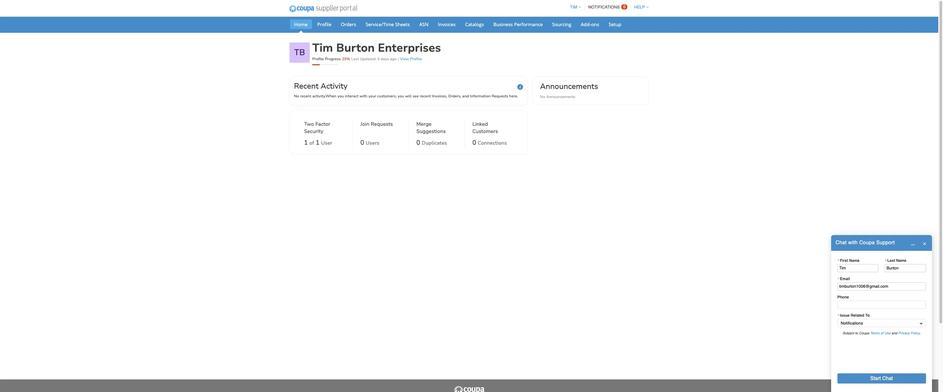 Task type: describe. For each thing, give the bounding box(es) containing it.
invoices
[[438, 21, 456, 27]]

recent
[[294, 81, 319, 91]]

progress
[[325, 56, 341, 61]]

text default image
[[911, 241, 915, 245]]

0 horizontal spatial requests
[[371, 121, 393, 128]]

terms of use link
[[871, 331, 891, 335]]

add-ons link
[[577, 20, 604, 29]]

days
[[381, 56, 389, 61]]

view
[[400, 56, 409, 61]]

when
[[326, 94, 337, 99]]

factor
[[316, 121, 330, 128]]

0 users
[[361, 138, 380, 147]]

business performance
[[494, 21, 543, 27]]

information
[[470, 94, 491, 99]]

1 1 from the left
[[304, 138, 308, 147]]

service/time
[[366, 21, 394, 27]]

name for first name
[[850, 258, 860, 263]]

customers
[[473, 128, 498, 135]]

announcements no announcements
[[540, 81, 598, 99]]

customers,
[[377, 94, 397, 99]]

chat with coupa support
[[836, 240, 895, 246]]

Select Issue text field
[[838, 319, 926, 327]]

sheets
[[395, 21, 410, 27]]

duplicates
[[422, 140, 447, 147]]

will
[[405, 94, 412, 99]]

your
[[369, 94, 376, 99]]

profile inside profile link
[[317, 21, 332, 27]]

last inside chat with coupa support dialog
[[888, 258, 895, 263]]

phone
[[838, 295, 849, 299]]

catalogs
[[465, 21, 484, 27]]

policy
[[911, 331, 920, 335]]

email
[[840, 277, 850, 281]]

none button inside chat with coupa support dialog
[[838, 373, 926, 384]]

additional information image
[[518, 84, 523, 90]]

invoices link
[[434, 20, 460, 29]]

setup
[[609, 21, 622, 27]]

home link
[[290, 20, 312, 29]]

notifications
[[589, 5, 620, 9]]

tb
[[294, 47, 305, 58]]

* email
[[838, 277, 850, 281]]

* for email
[[838, 277, 840, 281]]

join requests link
[[361, 121, 393, 137]]

service/time sheets link
[[362, 20, 414, 29]]

with inside dialog
[[849, 240, 858, 246]]

notifications 0
[[589, 4, 626, 9]]

business performance link
[[490, 20, 547, 29]]

profile right view
[[410, 56, 422, 61]]

* for issue
[[838, 314, 840, 317]]

subject to coupa terms of use and privacy policy .
[[843, 331, 921, 335]]

chat with coupa support dialog
[[832, 235, 932, 392]]

linked
[[473, 121, 488, 128]]

tb image
[[290, 43, 310, 63]]

recent activity
[[294, 81, 348, 91]]

issue
[[840, 313, 850, 318]]

two factor security
[[304, 121, 330, 135]]

1 recent from the left
[[300, 94, 311, 99]]

text default image
[[923, 242, 927, 246]]

name for last name
[[896, 258, 907, 263]]

related
[[851, 313, 865, 318]]

1 you from the left
[[338, 94, 344, 99]]

1 of 1 user
[[304, 138, 332, 147]]

4
[[377, 56, 380, 61]]

connections
[[478, 140, 507, 147]]

first
[[840, 258, 848, 263]]

service/time sheets
[[366, 21, 410, 27]]

1 vertical spatial coupa supplier portal image
[[454, 386, 485, 392]]

orders,
[[448, 94, 461, 99]]

merge suggestions
[[417, 121, 446, 135]]

users
[[366, 140, 380, 147]]

two factor security link
[[304, 121, 345, 137]]

merge suggestions link
[[417, 121, 457, 137]]

updated:
[[360, 56, 376, 61]]

of inside chat with coupa support dialog
[[881, 331, 884, 335]]

navigation containing notifications 0
[[567, 1, 649, 13]]

asn
[[419, 21, 429, 27]]

to
[[855, 331, 858, 335]]

two
[[304, 121, 314, 128]]

2 1 from the left
[[316, 138, 320, 147]]

0 horizontal spatial coupa supplier portal image
[[285, 1, 361, 17]]

0 vertical spatial requests
[[492, 94, 508, 99]]

linked customers
[[473, 121, 498, 135]]

0 for 0 connections
[[473, 138, 476, 147]]

none field inside chat with coupa support dialog
[[838, 319, 926, 327]]

tim link
[[567, 5, 581, 9]]

chat
[[836, 240, 847, 246]]



Task type: locate. For each thing, give the bounding box(es) containing it.
add-ons
[[581, 21, 599, 27]]

join
[[361, 121, 370, 128]]

1 horizontal spatial you
[[398, 94, 404, 99]]

* for last
[[886, 259, 887, 262]]

no inside announcements no announcements
[[540, 94, 545, 99]]

0 horizontal spatial no
[[294, 94, 299, 99]]

activity
[[321, 81, 348, 91]]

2 you from the left
[[398, 94, 404, 99]]

activity.
[[312, 94, 326, 99]]

1 horizontal spatial last
[[888, 258, 895, 263]]

* issue related to
[[838, 313, 870, 318]]

* down support
[[886, 259, 887, 262]]

support
[[877, 240, 895, 246]]

1 vertical spatial last
[[888, 258, 895, 263]]

setup link
[[605, 20, 626, 29]]

0 left users
[[361, 138, 364, 147]]

coupa left support
[[860, 240, 875, 246]]

0 left the help
[[624, 4, 626, 9]]

you left will
[[398, 94, 404, 99]]

of
[[310, 140, 314, 147], [881, 331, 884, 335]]

0 horizontal spatial with
[[360, 94, 368, 99]]

ons
[[591, 21, 599, 27]]

0 vertical spatial announcements
[[540, 81, 598, 91]]

0 vertical spatial with
[[360, 94, 368, 99]]

to
[[866, 313, 870, 318]]

orders
[[341, 21, 356, 27]]

2 name from the left
[[896, 258, 907, 263]]

of down "security"
[[310, 140, 314, 147]]

requests left here.
[[492, 94, 508, 99]]

* inside * issue related to
[[838, 314, 840, 317]]

terms
[[871, 331, 880, 335]]

* for first
[[838, 259, 840, 262]]

sourcing link
[[548, 20, 576, 29]]

last
[[351, 56, 359, 61], [888, 258, 895, 263]]

view profile link
[[400, 56, 422, 61]]

see
[[413, 94, 419, 99]]

and right orders,
[[462, 94, 469, 99]]

join requests
[[361, 121, 393, 128]]

0 for 0 users
[[361, 138, 364, 147]]

1 vertical spatial with
[[849, 240, 858, 246]]

1 horizontal spatial name
[[896, 258, 907, 263]]

coupa for terms
[[859, 331, 870, 335]]

recent right see
[[420, 94, 431, 99]]

* left issue
[[838, 314, 840, 317]]

interact
[[345, 94, 359, 99]]

profile right home on the top left of the page
[[317, 21, 332, 27]]

0 horizontal spatial 1
[[304, 138, 308, 147]]

no right here.
[[540, 94, 545, 99]]

last right 29%
[[351, 56, 359, 61]]

1 left user
[[316, 138, 320, 147]]

1 name from the left
[[850, 258, 860, 263]]

no
[[294, 94, 299, 99], [540, 94, 545, 99]]

0 duplicates
[[417, 138, 447, 147]]

announcements
[[540, 81, 598, 91], [546, 94, 575, 99]]

and
[[462, 94, 469, 99], [892, 331, 898, 335]]

tim inside tim burton enterprises profile progress 29% last updated: 4 days ago | view profile
[[312, 40, 333, 56]]

1 horizontal spatial no
[[540, 94, 545, 99]]

1 horizontal spatial coupa supplier portal image
[[454, 386, 485, 392]]

1 vertical spatial coupa
[[859, 331, 870, 335]]

with
[[360, 94, 368, 99], [849, 240, 858, 246]]

0 horizontal spatial recent
[[300, 94, 311, 99]]

0 vertical spatial coupa supplier portal image
[[285, 1, 361, 17]]

1 horizontal spatial of
[[881, 331, 884, 335]]

0 vertical spatial of
[[310, 140, 314, 147]]

name
[[850, 258, 860, 263], [896, 258, 907, 263]]

merge
[[417, 121, 432, 128]]

profile
[[317, 21, 332, 27], [312, 56, 324, 61], [410, 56, 422, 61]]

use
[[885, 331, 891, 335]]

you right when
[[338, 94, 344, 99]]

1 vertical spatial announcements
[[546, 94, 575, 99]]

0 for 0 duplicates
[[417, 138, 420, 147]]

0 connections
[[473, 138, 507, 147]]

orders link
[[337, 20, 360, 29]]

last inside tim burton enterprises profile progress 29% last updated: 4 days ago | view profile
[[351, 56, 359, 61]]

of inside 1 of 1 user
[[310, 140, 314, 147]]

coupa supplier portal image
[[285, 1, 361, 17], [454, 386, 485, 392]]

* first name
[[838, 258, 860, 263]]

of left use on the bottom right of page
[[881, 331, 884, 335]]

profile left progress
[[312, 56, 324, 61]]

here.
[[509, 94, 518, 99]]

1 horizontal spatial 1
[[316, 138, 320, 147]]

and right use on the bottom right of page
[[892, 331, 898, 335]]

* left "first"
[[838, 259, 840, 262]]

suggestions
[[417, 128, 446, 135]]

no down recent
[[294, 94, 299, 99]]

requests right join
[[371, 121, 393, 128]]

home
[[294, 21, 308, 27]]

business
[[494, 21, 513, 27]]

recent
[[300, 94, 311, 99], [420, 94, 431, 99]]

0 horizontal spatial name
[[850, 258, 860, 263]]

0 inside notifications 0
[[624, 4, 626, 9]]

1 horizontal spatial requests
[[492, 94, 508, 99]]

|
[[398, 56, 399, 61]]

with left your
[[360, 94, 368, 99]]

*
[[838, 259, 840, 262], [886, 259, 887, 262], [838, 277, 840, 281], [838, 314, 840, 317]]

user
[[321, 140, 332, 147]]

1 vertical spatial of
[[881, 331, 884, 335]]

navigation
[[567, 1, 649, 13]]

tim up 'sourcing'
[[570, 5, 577, 9]]

performance
[[514, 21, 543, 27]]

you
[[338, 94, 344, 99], [398, 94, 404, 99]]

coupa right to
[[859, 331, 870, 335]]

2 recent from the left
[[420, 94, 431, 99]]

0 horizontal spatial of
[[310, 140, 314, 147]]

1 vertical spatial tim
[[312, 40, 333, 56]]

privacy policy link
[[899, 331, 920, 335]]

0 horizontal spatial and
[[462, 94, 469, 99]]

0 horizontal spatial last
[[351, 56, 359, 61]]

0 vertical spatial coupa
[[860, 240, 875, 246]]

* inside * email
[[838, 277, 840, 281]]

profile link
[[313, 20, 336, 29]]

security
[[304, 128, 323, 135]]

invoices,
[[432, 94, 447, 99]]

* inside "* first name"
[[838, 259, 840, 262]]

tim for tim burton enterprises profile progress 29% last updated: 4 days ago | view profile
[[312, 40, 333, 56]]

0 left duplicates
[[417, 138, 420, 147]]

tim for tim
[[570, 5, 577, 9]]

tim up progress
[[312, 40, 333, 56]]

1
[[304, 138, 308, 147], [316, 138, 320, 147]]

announcements inside announcements no announcements
[[546, 94, 575, 99]]

0 vertical spatial and
[[462, 94, 469, 99]]

and inside chat with coupa support dialog
[[892, 331, 898, 335]]

1 horizontal spatial tim
[[570, 5, 577, 9]]

privacy
[[899, 331, 910, 335]]

tim inside navigation
[[570, 5, 577, 9]]

tim burton enterprises profile progress 29% last updated: 4 days ago | view profile
[[312, 40, 441, 61]]

0 vertical spatial last
[[351, 56, 359, 61]]

* inside the * last name
[[886, 259, 887, 262]]

0 horizontal spatial tim
[[312, 40, 333, 56]]

None field
[[838, 319, 926, 327]]

1 vertical spatial and
[[892, 331, 898, 335]]

1 down "security"
[[304, 138, 308, 147]]

1 horizontal spatial with
[[849, 240, 858, 246]]

0 horizontal spatial you
[[338, 94, 344, 99]]

.
[[920, 331, 921, 335]]

None text field
[[838, 264, 879, 272], [885, 264, 926, 272], [838, 282, 926, 291], [838, 264, 879, 272], [885, 264, 926, 272], [838, 282, 926, 291]]

* left "email"
[[838, 277, 840, 281]]

0 down 'customers'
[[473, 138, 476, 147]]

ago
[[390, 56, 397, 61]]

0 vertical spatial tim
[[570, 5, 577, 9]]

coupa for support
[[860, 240, 875, 246]]

* last name
[[886, 258, 907, 263]]

None button
[[838, 373, 926, 384]]

1 horizontal spatial recent
[[420, 94, 431, 99]]

recent down recent
[[300, 94, 311, 99]]

no recent activity. when you interact with your customers, you will see recent invoices, orders, and information requests here.
[[294, 94, 518, 99]]

catalogs link
[[461, 20, 488, 29]]

linked customers link
[[473, 121, 513, 137]]

subject
[[843, 331, 855, 335]]

1 vertical spatial requests
[[371, 121, 393, 128]]

sourcing
[[552, 21, 572, 27]]

burton
[[336, 40, 375, 56]]

0
[[624, 4, 626, 9], [361, 138, 364, 147], [417, 138, 420, 147], [473, 138, 476, 147]]

with right chat
[[849, 240, 858, 246]]

last down support
[[888, 258, 895, 263]]

1 horizontal spatial and
[[892, 331, 898, 335]]

requests
[[492, 94, 508, 99], [371, 121, 393, 128]]

29%
[[342, 56, 350, 61]]

Phone telephone field
[[838, 301, 926, 309]]

help
[[635, 5, 645, 9]]

enterprises
[[378, 40, 441, 56]]

help link
[[632, 5, 649, 9]]



Task type: vqa. For each thing, say whether or not it's contained in the screenshot.


